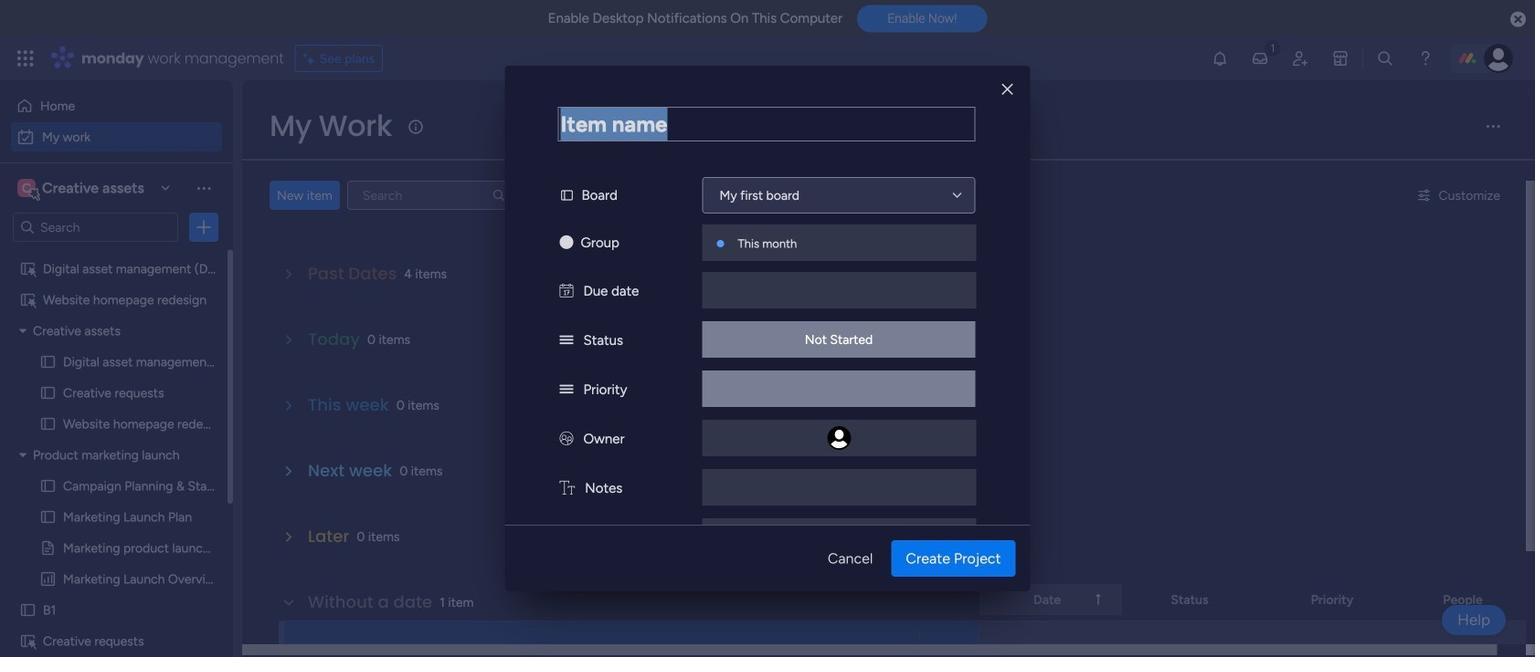 Task type: vqa. For each thing, say whether or not it's contained in the screenshot.
third DEPARTMENT field's Department
no



Task type: locate. For each thing, give the bounding box(es) containing it.
monday marketplace image
[[1331, 49, 1350, 68]]

Filter dashboard by text search field
[[347, 181, 513, 210]]

dapulse date column image
[[560, 283, 573, 300]]

see plans image
[[303, 48, 320, 69]]

list box
[[0, 250, 252, 658]]

column header
[[980, 585, 1122, 616]]

2 public board under template workspace image from the top
[[19, 633, 37, 651]]

public board image
[[39, 354, 57, 371], [39, 416, 57, 433]]

public dashboard image
[[39, 571, 57, 588]]

1 public board image from the top
[[39, 354, 57, 371]]

1 image
[[1265, 37, 1281, 58]]

search everything image
[[1376, 49, 1394, 68]]

close image
[[1002, 83, 1013, 96]]

2 public board image from the top
[[39, 416, 57, 433]]

2 vertical spatial option
[[0, 253, 233, 256]]

0 vertical spatial public board under template workspace image
[[19, 291, 37, 309]]

v2 status image
[[560, 333, 573, 349]]

option
[[11, 91, 222, 121], [11, 122, 222, 152], [0, 253, 233, 256]]

dapulse close image
[[1510, 11, 1526, 29]]

0 vertical spatial public board image
[[39, 354, 57, 371]]

caret down image
[[19, 325, 26, 338]]

1 vertical spatial public board image
[[39, 416, 57, 433]]

None search field
[[347, 181, 513, 210]]

dialog
[[505, 66, 1030, 656]]

search image
[[491, 188, 506, 203]]

None field
[[558, 107, 975, 142]]

1 vertical spatial option
[[11, 122, 222, 152]]

public board image
[[39, 385, 57, 402], [39, 478, 57, 495], [39, 509, 57, 526], [39, 540, 57, 557], [19, 602, 37, 620]]

public board under template workspace image
[[19, 260, 37, 278]]

1 vertical spatial public board under template workspace image
[[19, 633, 37, 651]]

0 vertical spatial option
[[11, 91, 222, 121]]

caret down image
[[19, 449, 26, 462]]

help image
[[1416, 49, 1435, 68]]

1 public board under template workspace image from the top
[[19, 291, 37, 309]]

public board under template workspace image
[[19, 291, 37, 309], [19, 633, 37, 651]]



Task type: describe. For each thing, give the bounding box(es) containing it.
update feed image
[[1251, 49, 1269, 68]]

select product image
[[16, 49, 35, 68]]

v2 multiple person column image
[[560, 431, 573, 448]]

notifications image
[[1211, 49, 1229, 68]]

sort image
[[1091, 593, 1105, 608]]

invite members image
[[1291, 49, 1309, 68]]

dapulse text column image
[[560, 481, 575, 497]]

v2 status image
[[560, 382, 573, 398]]

v2 sun image
[[560, 235, 573, 251]]

Search in workspace field
[[38, 217, 153, 238]]

workspace selection element
[[17, 177, 147, 201]]

john smith image
[[1484, 44, 1513, 73]]

workspace image
[[17, 178, 36, 198]]



